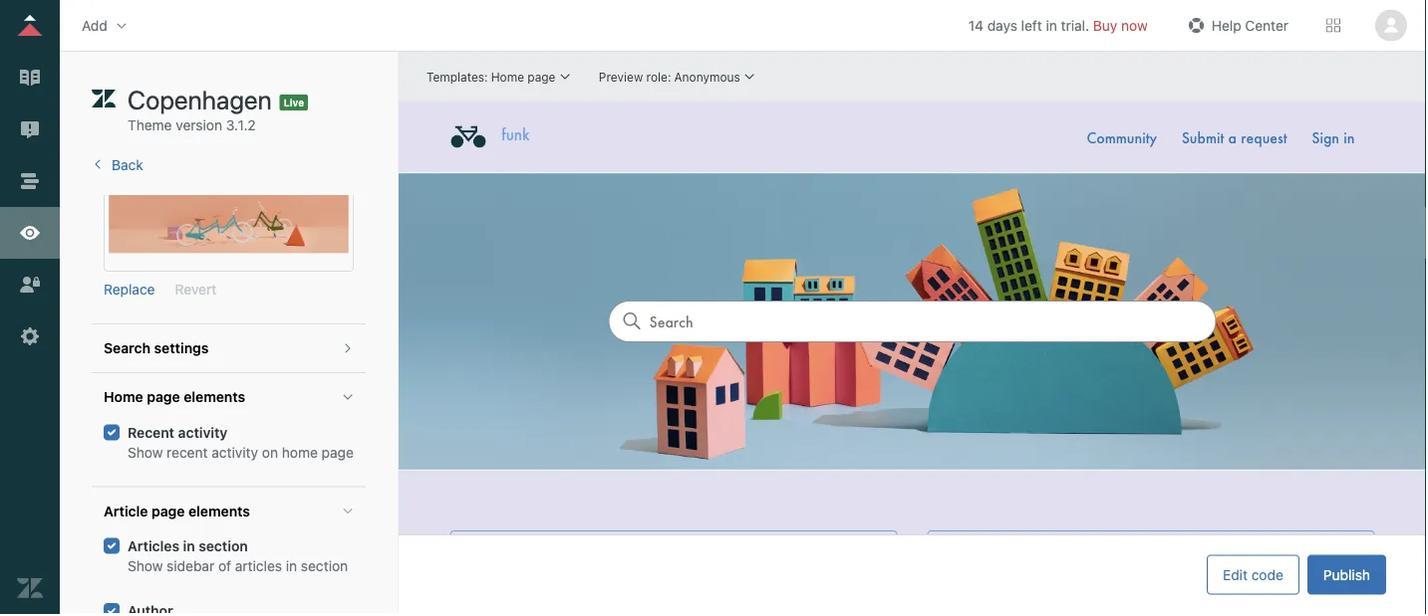 Task type: describe. For each thing, give the bounding box(es) containing it.
home page elements button
[[92, 374, 366, 422]]

elements for article page elements
[[188, 504, 250, 520]]

article
[[104, 504, 148, 520]]

version
[[176, 117, 222, 134]]

14
[[968, 17, 984, 33]]

14 days left in trial. buy now
[[968, 17, 1148, 33]]

help center button
[[1178, 10, 1295, 40]]

theme type image
[[92, 84, 116, 116]]

home
[[282, 445, 318, 461]]

publish
[[1323, 567, 1370, 584]]

0 horizontal spatial section
[[199, 539, 248, 555]]

left
[[1021, 17, 1042, 33]]

revert button
[[175, 281, 217, 300]]

article page elements
[[104, 504, 250, 520]]

sidebar
[[167, 559, 214, 575]]

home page elements
[[104, 390, 245, 406]]

customize design image
[[17, 220, 43, 246]]

settings
[[154, 341, 209, 357]]

page for article page elements
[[152, 504, 185, 520]]

publish button
[[1307, 556, 1386, 596]]

replace button
[[104, 281, 155, 300]]

articles
[[235, 559, 282, 575]]

zendesk image
[[17, 576, 43, 602]]

trial.
[[1061, 17, 1089, 33]]

page inside recent activity show recent activity on home page
[[322, 445, 354, 461]]

1 vertical spatial activity
[[212, 445, 258, 461]]

code
[[1252, 567, 1284, 584]]

replace
[[104, 282, 155, 299]]

show inside recent activity show recent activity on home page
[[128, 445, 163, 461]]

moderate content image
[[17, 117, 43, 143]]

days
[[987, 17, 1017, 33]]

page for home page elements
[[147, 390, 180, 406]]

Add button
[[76, 10, 135, 40]]

edit
[[1223, 567, 1248, 584]]

0 vertical spatial activity
[[178, 425, 228, 441]]

back
[[112, 157, 143, 173]]

revert
[[175, 282, 217, 299]]

elements for home page elements
[[184, 390, 245, 406]]

arrange content image
[[17, 168, 43, 194]]



Task type: vqa. For each thing, say whether or not it's contained in the screenshot.
the page
yes



Task type: locate. For each thing, give the bounding box(es) containing it.
elements down search settings dropdown button
[[184, 390, 245, 406]]

section right articles
[[301, 559, 348, 575]]

2 vertical spatial in
[[286, 559, 297, 575]]

1 vertical spatial elements
[[188, 504, 250, 520]]

1 horizontal spatial in
[[286, 559, 297, 575]]

recent
[[167, 445, 208, 461]]

1 horizontal spatial section
[[301, 559, 348, 575]]

2 show from the top
[[128, 559, 163, 575]]

in up sidebar
[[183, 539, 195, 555]]

1 show from the top
[[128, 445, 163, 461]]

buy
[[1093, 17, 1118, 33]]

settings image
[[17, 324, 43, 350]]

recent
[[128, 425, 174, 441]]

of
[[218, 559, 231, 575]]

theme
[[128, 117, 172, 134]]

1 vertical spatial in
[[183, 539, 195, 555]]

show down recent
[[128, 445, 163, 461]]

show inside "articles in section show sidebar of articles in section"
[[128, 559, 163, 575]]

search settings
[[104, 341, 209, 357]]

home
[[104, 390, 143, 406]]

page up articles
[[152, 504, 185, 520]]

center
[[1245, 17, 1289, 33]]

page inside dropdown button
[[152, 504, 185, 520]]

section up of
[[199, 539, 248, 555]]

elements inside dropdown button
[[188, 504, 250, 520]]

1 vertical spatial section
[[301, 559, 348, 575]]

elements up "articles in section show sidebar of articles in section"
[[188, 504, 250, 520]]

2 horizontal spatial in
[[1046, 17, 1057, 33]]

edit code
[[1223, 567, 1284, 584]]

zendesk products image
[[1327, 18, 1341, 32]]

page right home
[[322, 445, 354, 461]]

live
[[284, 97, 304, 108]]

article page elements button
[[92, 488, 366, 536]]

articles
[[128, 539, 179, 555]]

help center
[[1212, 17, 1289, 33]]

2 vertical spatial page
[[152, 504, 185, 520]]

page up recent
[[147, 390, 180, 406]]

1 vertical spatial page
[[322, 445, 354, 461]]

theme version 3.1.2
[[128, 117, 256, 134]]

back link
[[92, 157, 143, 173]]

on
[[262, 445, 278, 461]]

None button
[[1372, 9, 1410, 41]]

recent activity show recent activity on home page
[[128, 425, 354, 461]]

user permissions image
[[17, 272, 43, 298]]

page
[[147, 390, 180, 406], [322, 445, 354, 461], [152, 504, 185, 520]]

activity
[[178, 425, 228, 441], [212, 445, 258, 461]]

0 vertical spatial in
[[1046, 17, 1057, 33]]

page inside dropdown button
[[147, 390, 180, 406]]

3.1.2
[[226, 117, 256, 134]]

in
[[1046, 17, 1057, 33], [183, 539, 195, 555], [286, 559, 297, 575]]

0 vertical spatial section
[[199, 539, 248, 555]]

section
[[199, 539, 248, 555], [301, 559, 348, 575]]

0 horizontal spatial in
[[183, 539, 195, 555]]

in right articles
[[286, 559, 297, 575]]

edit code button
[[1207, 556, 1299, 596]]

show
[[128, 445, 163, 461], [128, 559, 163, 575]]

now
[[1121, 17, 1148, 33]]

0 vertical spatial page
[[147, 390, 180, 406]]

activity up recent
[[178, 425, 228, 441]]

elements inside dropdown button
[[184, 390, 245, 406]]

1 vertical spatial show
[[128, 559, 163, 575]]

in right left
[[1046, 17, 1057, 33]]

show down articles
[[128, 559, 163, 575]]

activity left "on"
[[212, 445, 258, 461]]

elements
[[184, 390, 245, 406], [188, 504, 250, 520]]

articles in section show sidebar of articles in section
[[128, 539, 348, 575]]

0 vertical spatial elements
[[184, 390, 245, 406]]

copenhagen
[[128, 84, 272, 115]]

search settings button
[[92, 325, 366, 373]]

search
[[104, 341, 151, 357]]

0 vertical spatial show
[[128, 445, 163, 461]]

add
[[82, 17, 107, 33]]

manage articles image
[[17, 65, 43, 91]]

help
[[1212, 17, 1241, 33]]

community_image image
[[109, 192, 349, 254]]



